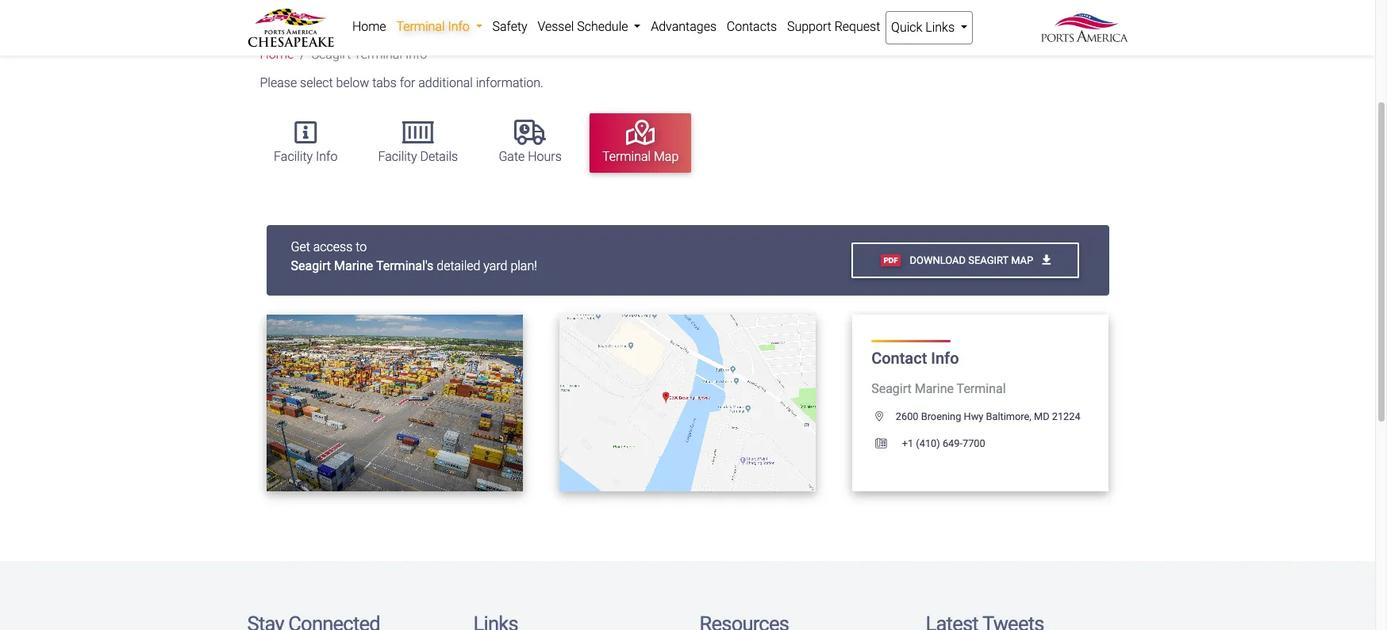 Task type: vqa. For each thing, say whether or not it's contained in the screenshot.
seagirt terminal info
yes



Task type: locate. For each thing, give the bounding box(es) containing it.
0 horizontal spatial home
[[260, 47, 294, 62]]

0 vertical spatial to
[[356, 239, 367, 254]]

1 horizontal spatial home
[[352, 19, 386, 34]]

info inside facility info link
[[316, 149, 338, 164]]

1 facility from the left
[[274, 149, 313, 164]]

1 vertical spatial get
[[639, 398, 658, 410]]

home link
[[347, 11, 391, 43], [260, 47, 294, 62]]

get  access to seagirt marine terminal's detailed yard plan!
[[291, 239, 537, 273]]

1 horizontal spatial marine
[[915, 382, 954, 397]]

links
[[925, 20, 955, 35]]

seagirt
[[312, 47, 351, 62], [968, 255, 1009, 266], [291, 258, 331, 273], [871, 382, 912, 397]]

yard
[[484, 258, 507, 273]]

to inside button
[[379, 398, 392, 410]]

quick
[[891, 20, 922, 35]]

info for contact info
[[931, 349, 959, 369]]

0 vertical spatial marine
[[334, 258, 373, 273]]

2 facility from the left
[[378, 149, 417, 164]]

marine up broening
[[915, 382, 954, 397]]

marine
[[334, 258, 373, 273], [915, 382, 954, 397]]

1 horizontal spatial get
[[639, 398, 658, 410]]

terminal
[[396, 19, 445, 34], [354, 47, 402, 62], [602, 149, 651, 164], [957, 382, 1006, 397]]

tab list
[[254, 106, 1128, 181]]

info for facility info
[[316, 149, 338, 164]]

md
[[1034, 411, 1050, 423]]

terminal up for
[[396, 19, 445, 34]]

plan!
[[511, 258, 537, 273]]

get directions
[[639, 398, 721, 410]]

arrow alt to bottom image
[[1042, 255, 1051, 266]]

get inside get  access to seagirt marine terminal's detailed yard plan!
[[291, 239, 310, 254]]

home
[[352, 19, 386, 34], [260, 47, 294, 62]]

+1 (410) 649-7700
[[900, 438, 985, 450]]

info inside contact info tab panel
[[931, 349, 959, 369]]

home link up 'seagirt terminal info'
[[347, 11, 391, 43]]

click
[[348, 398, 376, 410]]

info up seagirt marine terminal
[[931, 349, 959, 369]]

0 horizontal spatial facility
[[274, 149, 313, 164]]

info down select
[[316, 149, 338, 164]]

1 horizontal spatial facility
[[378, 149, 417, 164]]

0 vertical spatial home link
[[347, 11, 391, 43]]

get left directions
[[639, 398, 658, 410]]

0 vertical spatial home
[[352, 19, 386, 34]]

0 horizontal spatial marine
[[334, 258, 373, 273]]

safety
[[492, 19, 527, 34]]

pdf
[[884, 256, 898, 265]]

home for topmost home link
[[352, 19, 386, 34]]

1 vertical spatial home link
[[260, 47, 294, 62]]

facility down please
[[274, 149, 313, 164]]

1 horizontal spatial home link
[[347, 11, 391, 43]]

facility left the details on the top of the page
[[378, 149, 417, 164]]

home up please
[[260, 47, 294, 62]]

0 horizontal spatial get
[[291, 239, 310, 254]]

0 vertical spatial get
[[291, 239, 310, 254]]

hours
[[528, 149, 562, 164]]

get
[[291, 239, 310, 254], [639, 398, 658, 410]]

seagirt up map marker alt icon
[[871, 382, 912, 397]]

get for get  access to seagirt marine terminal's detailed yard plan!
[[291, 239, 310, 254]]

info for terminal info
[[448, 19, 470, 34]]

1 horizontal spatial to
[[379, 398, 392, 410]]

marine down access
[[334, 258, 373, 273]]

1 vertical spatial to
[[379, 398, 392, 410]]

home link up please
[[260, 47, 294, 62]]

1 vertical spatial home
[[260, 47, 294, 62]]

below
[[336, 76, 369, 91]]

to right click
[[379, 398, 392, 410]]

home for home link to the left
[[260, 47, 294, 62]]

seagirt up select
[[312, 47, 351, 62]]

advantages link
[[646, 11, 722, 43]]

info up for
[[405, 47, 427, 62]]

seagirt marine terminal
[[871, 382, 1006, 397]]

terminal up tabs
[[354, 47, 402, 62]]

broening
[[921, 411, 961, 423]]

get left access
[[291, 239, 310, 254]]

seagirt down access
[[291, 258, 331, 273]]

info
[[448, 19, 470, 34], [405, 47, 427, 62], [316, 149, 338, 164], [931, 349, 959, 369]]

terminal up 2600 broening hwy baltimore, md 21224 link
[[957, 382, 1006, 397]]

click to zoom button
[[321, 385, 468, 422]]

map
[[654, 149, 679, 164]]

to right access
[[356, 239, 367, 254]]

info left safety
[[448, 19, 470, 34]]

home up 'seagirt terminal info'
[[352, 19, 386, 34]]

gate hours
[[499, 149, 562, 164]]

terminal left the map
[[602, 149, 651, 164]]

schedule
[[577, 19, 628, 34]]

support request
[[787, 19, 880, 34]]

facility
[[274, 149, 313, 164], [378, 149, 417, 164]]

facility info link
[[261, 113, 350, 173]]

contact info tab panel
[[248, 225, 1127, 511]]

support
[[787, 19, 831, 34]]

to
[[356, 239, 367, 254], [379, 398, 392, 410]]

home inside home link
[[352, 19, 386, 34]]

info inside terminal info link
[[448, 19, 470, 34]]

0 horizontal spatial to
[[356, 239, 367, 254]]



Task type: describe. For each thing, give the bounding box(es) containing it.
21224
[[1052, 411, 1081, 423]]

1 vertical spatial marine
[[915, 382, 954, 397]]

get for get directions
[[639, 398, 658, 410]]

safety link
[[487, 11, 533, 43]]

terminal map
[[602, 149, 679, 164]]

7700
[[963, 438, 985, 450]]

support request link
[[782, 11, 885, 43]]

select
[[300, 76, 333, 91]]

please select below tabs for additional information.
[[260, 76, 543, 91]]

contact info
[[871, 349, 959, 369]]

contact
[[871, 349, 927, 369]]

terminal's
[[376, 258, 434, 273]]

terminal map link
[[590, 113, 691, 173]]

seagirt terminal info
[[312, 47, 427, 62]]

details
[[420, 149, 458, 164]]

vessel schedule link
[[533, 11, 646, 43]]

to inside get  access to seagirt marine terminal's detailed yard plan!
[[356, 239, 367, 254]]

terminal inside terminal info link
[[396, 19, 445, 34]]

request
[[835, 19, 880, 34]]

directions image
[[721, 398, 736, 409]]

contacts link
[[722, 11, 782, 43]]

facility for facility info
[[274, 149, 313, 164]]

contacts
[[727, 19, 777, 34]]

gate
[[499, 149, 525, 164]]

2600 broening hwy baltimore, md 21224 link
[[871, 411, 1081, 423]]

gate hours link
[[486, 113, 574, 173]]

vessel
[[538, 19, 574, 34]]

seagirt inside get  access to seagirt marine terminal's detailed yard plan!
[[291, 258, 331, 273]]

advantages
[[651, 19, 717, 34]]

search plus image
[[426, 398, 441, 409]]

tab list containing facility info
[[254, 106, 1128, 181]]

0 horizontal spatial home link
[[260, 47, 294, 62]]

seagirt left map
[[968, 255, 1009, 266]]

please
[[260, 76, 297, 91]]

map marker alt image
[[875, 413, 896, 423]]

terminal inside contact info tab panel
[[957, 382, 1006, 397]]

information.
[[476, 76, 543, 91]]

baltimore,
[[986, 411, 1031, 423]]

facility details
[[378, 149, 458, 164]]

get directions link
[[612, 385, 763, 422]]

tabs
[[372, 76, 397, 91]]

facility details link
[[365, 113, 471, 173]]

detailed
[[437, 258, 480, 273]]

terminal info
[[396, 19, 473, 34]]

directions
[[661, 398, 719, 410]]

649-
[[943, 438, 963, 450]]

download seagirt map
[[907, 255, 1036, 266]]

hwy
[[964, 411, 983, 423]]

(410)
[[916, 438, 940, 450]]

2600 broening hwy baltimore, md 21224
[[896, 411, 1081, 423]]

phone office image
[[875, 440, 900, 450]]

additional
[[418, 76, 473, 91]]

terminal info link
[[391, 11, 487, 43]]

+1
[[902, 438, 914, 450]]

2600
[[896, 411, 919, 423]]

+1 (410) 649-7700 link
[[871, 438, 985, 450]]

click to zoom
[[348, 398, 426, 410]]

quick links link
[[885, 11, 973, 44]]

vessel schedule
[[538, 19, 631, 34]]

marine inside get  access to seagirt marine terminal's detailed yard plan!
[[334, 258, 373, 273]]

facility for facility details
[[378, 149, 417, 164]]

facility info
[[274, 149, 338, 164]]

access
[[313, 239, 353, 254]]

map
[[1011, 255, 1033, 266]]

quick links
[[891, 20, 958, 35]]

download
[[910, 255, 966, 266]]

terminal inside terminal map link
[[602, 149, 651, 164]]

for
[[400, 76, 415, 91]]

zoom
[[394, 398, 424, 410]]



